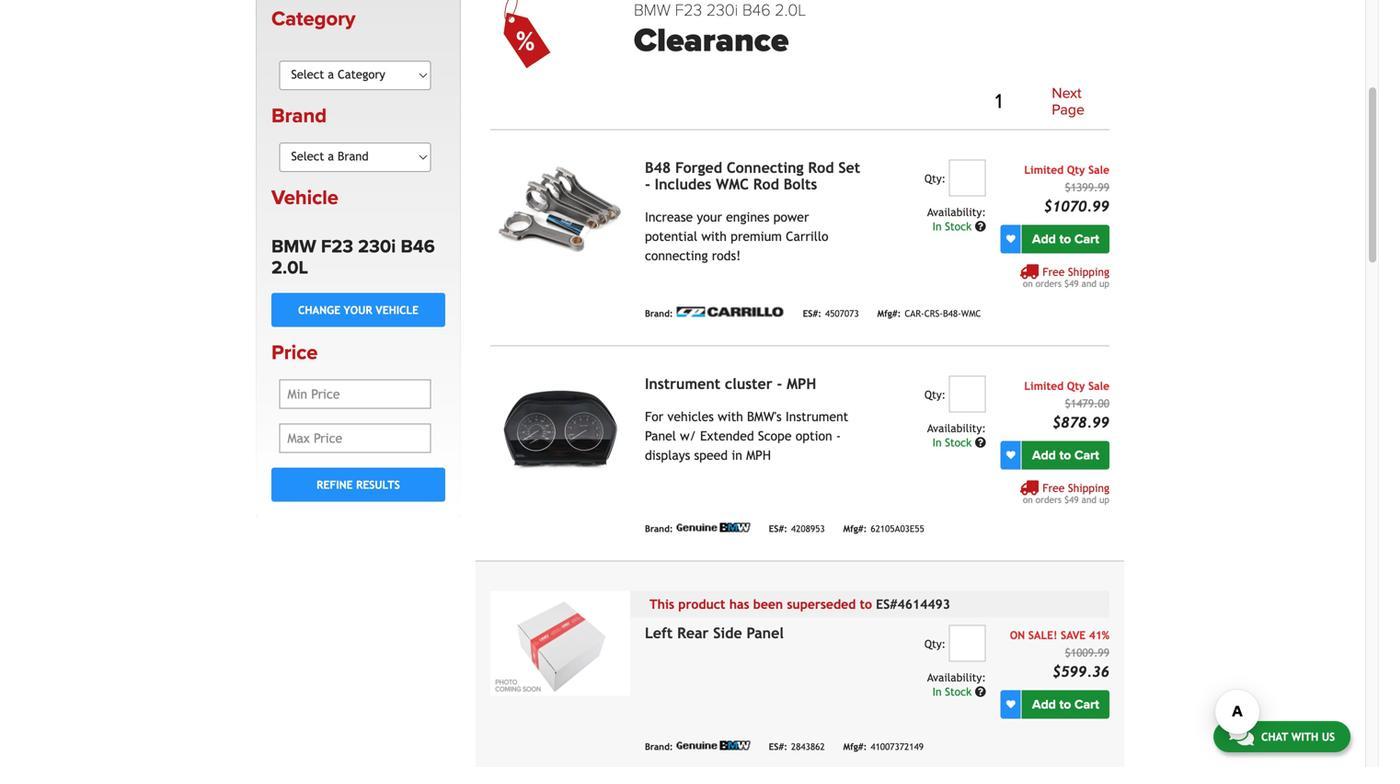 Task type: describe. For each thing, give the bounding box(es) containing it.
add to cart button for $878.99
[[1022, 441, 1110, 470]]

b48-
[[943, 308, 962, 319]]

comments image
[[1229, 725, 1254, 747]]

on for $878.99
[[1023, 495, 1033, 505]]

qty for $878.99
[[1067, 380, 1085, 392]]

with inside chat with us 'link'
[[1292, 731, 1319, 744]]

free shipping on orders $49 and up for $1070.99
[[1023, 265, 1110, 289]]

1 horizontal spatial vehicle
[[376, 304, 419, 317]]

b46 for bmw f23 230i b46 2.0l
[[401, 236, 435, 258]]

1 vertical spatial wmc
[[962, 308, 981, 319]]

1 horizontal spatial panel
[[747, 625, 784, 642]]

includes
[[655, 176, 712, 193]]

to for $599.36
[[1060, 697, 1071, 713]]

left rear side panel
[[645, 625, 784, 642]]

4507073
[[825, 308, 859, 319]]

this
[[650, 597, 675, 612]]

instrument cluster - mph link
[[645, 375, 817, 392]]

mfg#: 41007372149
[[844, 742, 924, 752]]

sale!
[[1029, 629, 1058, 642]]

carillo - corporate logo image
[[677, 307, 785, 317]]

availability: for $878.99
[[927, 422, 986, 435]]

3 add from the top
[[1033, 697, 1056, 713]]

mph inside for vehicles with bmw's instrument panel w/ extended scope option - displays speed in mph
[[746, 448, 771, 463]]

0 horizontal spatial vehicle
[[271, 186, 339, 210]]

refine results link
[[271, 468, 445, 502]]

car-
[[905, 308, 925, 319]]

option
[[796, 429, 833, 443]]

us
[[1322, 731, 1335, 744]]

chat
[[1262, 731, 1289, 744]]

0 horizontal spatial instrument
[[645, 375, 721, 392]]

clearance
[[634, 21, 789, 61]]

qty for $1070.99
[[1067, 163, 1085, 176]]

chat with us
[[1262, 731, 1335, 744]]

- inside b48 forged connecting rod set - includes wmc rod bolts
[[645, 176, 650, 193]]

brand
[[271, 104, 327, 128]]

$1070.99
[[1044, 198, 1110, 215]]

stock for $878.99
[[945, 436, 972, 449]]

es#4208953 - 62105a03e55 - instrument cluster - mph - for vehicles with bmw's instrument panel w/ extended scope option - displays speed in mph - genuine bmw - bmw image
[[490, 376, 630, 481]]

engines
[[726, 210, 770, 224]]

forged
[[676, 159, 722, 176]]

Max Price number field
[[279, 424, 431, 453]]

been
[[753, 597, 783, 612]]

up for $1070.99
[[1100, 278, 1110, 289]]

Min Price number field
[[279, 380, 431, 409]]

power
[[774, 210, 809, 224]]

free shipping on orders $49 and up for $878.99
[[1023, 482, 1110, 505]]

cart for $1070.99
[[1075, 231, 1100, 247]]

$1399.99
[[1065, 181, 1110, 194]]

add for $878.99
[[1033, 448, 1056, 463]]

es#: for instrument cluster - mph
[[769, 524, 788, 534]]

orders for $1070.99
[[1036, 278, 1062, 289]]

carrillo
[[786, 229, 829, 244]]

add to wish list image
[[1007, 451, 1016, 460]]

mfg#: 62105a03e55
[[844, 524, 925, 534]]

sale for $878.99
[[1089, 380, 1110, 392]]

genuine bmw - corporate logo image for $878.99
[[677, 523, 751, 532]]

add to cart for $1070.99
[[1033, 231, 1100, 247]]

230i for bmw f23 230i b46 2.0l clearance
[[707, 0, 738, 20]]

in for b48 forged connecting rod set - includes wmc rod bolts
[[933, 220, 942, 233]]

- inside for vehicles with bmw's instrument panel w/ extended scope option - displays speed in mph
[[836, 429, 841, 443]]

set
[[839, 159, 861, 176]]

limited qty sale $1399.99 $1070.99
[[1025, 163, 1110, 215]]

mfg#: for b48 forged connecting rod set - includes wmc rod bolts
[[878, 308, 901, 319]]

41%
[[1089, 629, 1110, 642]]

to right superseded at the bottom of page
[[860, 597, 872, 612]]

cart for $878.99
[[1075, 448, 1100, 463]]

2843862
[[791, 742, 825, 752]]

2.0l for bmw f23 230i b46 2.0l
[[271, 257, 308, 279]]

add to cart button for $1070.99
[[1022, 225, 1110, 253]]

thumbnail image image
[[490, 591, 630, 696]]

paginated product list navigation navigation
[[634, 82, 1110, 122]]

to for $1070.99
[[1060, 231, 1071, 247]]

add to wish list image for $1070.99
[[1007, 235, 1016, 244]]

instrument cluster - mph
[[645, 375, 817, 392]]

es#4614493 link
[[876, 597, 951, 612]]

vehicles
[[668, 409, 714, 424]]

bmw f23 230i b46 2.0l
[[271, 236, 435, 279]]

refine
[[317, 479, 353, 492]]

side
[[713, 625, 742, 642]]

in
[[732, 448, 743, 463]]

change your vehicle link
[[271, 293, 445, 327]]

b48 forged connecting rod set - includes wmc rod bolts
[[645, 159, 861, 193]]

41007372149
[[871, 742, 924, 752]]

qty: for b48 forged connecting rod set - includes wmc rod bolts
[[925, 172, 946, 185]]

$49 for $1070.99
[[1065, 278, 1079, 289]]

limited qty sale $1479.00 $878.99
[[1025, 380, 1110, 431]]

change your vehicle
[[298, 304, 419, 317]]

has
[[730, 597, 750, 612]]

instrument inside for vehicles with bmw's instrument panel w/ extended scope option - displays speed in mph
[[786, 409, 849, 424]]

connecting
[[645, 248, 708, 263]]

price
[[271, 341, 318, 365]]

chat with us link
[[1214, 722, 1351, 753]]

3 in stock from the top
[[933, 686, 975, 698]]

and for $1070.99
[[1082, 278, 1097, 289]]

stock for $1070.99
[[945, 220, 972, 233]]

mfg#: car-crs-b48-wmc
[[878, 308, 981, 319]]

es#: for b48 forged connecting rod set - includes wmc rod bolts
[[803, 308, 822, 319]]

cluster
[[725, 375, 773, 392]]

page
[[1052, 101, 1085, 119]]

superseded
[[787, 597, 856, 612]]

62105a03e55
[[871, 524, 925, 534]]

qty: for instrument cluster - mph
[[925, 388, 946, 401]]

results
[[356, 479, 400, 492]]

premium
[[731, 229, 782, 244]]

bmw for bmw f23 230i b46 2.0l clearance
[[634, 0, 671, 20]]

3 brand: from the top
[[645, 742, 673, 752]]

3 cart from the top
[[1075, 697, 1100, 713]]

connecting
[[727, 159, 804, 176]]

es#: 4208953
[[769, 524, 825, 534]]

1 horizontal spatial -
[[777, 375, 782, 392]]

for
[[645, 409, 664, 424]]

3 availability: from the top
[[927, 671, 986, 684]]

refine results
[[317, 479, 400, 492]]

next
[[1052, 85, 1082, 102]]

limited for $1070.99
[[1025, 163, 1064, 176]]

category
[[271, 7, 356, 31]]

4208953
[[791, 524, 825, 534]]

3 add to cart from the top
[[1033, 697, 1100, 713]]

up for $878.99
[[1100, 495, 1110, 505]]

w/
[[680, 429, 697, 443]]

on
[[1010, 629, 1025, 642]]

$49 for $878.99
[[1065, 495, 1079, 505]]

availability: for $1070.99
[[927, 206, 986, 219]]

increase your engines power potential with premium carrillo connecting rods!
[[645, 210, 829, 263]]

3 in from the top
[[933, 686, 942, 698]]

wmc inside b48 forged connecting rod set - includes wmc rod bolts
[[716, 176, 749, 193]]

shipping for $1070.99
[[1068, 265, 1110, 278]]



Task type: vqa. For each thing, say whether or not it's contained in the screenshot.
B46 to the top
yes



Task type: locate. For each thing, give the bounding box(es) containing it.
with left us
[[1292, 731, 1319, 744]]

1 vertical spatial cart
[[1075, 448, 1100, 463]]

in for instrument cluster - mph
[[933, 436, 942, 449]]

1 horizontal spatial f23
[[675, 0, 702, 20]]

0 horizontal spatial -
[[645, 176, 650, 193]]

limited for $878.99
[[1025, 380, 1064, 392]]

0 vertical spatial 2.0l
[[775, 0, 806, 20]]

es#: 2843862
[[769, 742, 825, 752]]

1 vertical spatial brand:
[[645, 524, 673, 534]]

1 vertical spatial panel
[[747, 625, 784, 642]]

cart down $1070.99
[[1075, 231, 1100, 247]]

2 sale from the top
[[1089, 380, 1110, 392]]

free shipping on orders $49 and up down $1070.99
[[1023, 265, 1110, 289]]

shipping down $1070.99
[[1068, 265, 1110, 278]]

0 vertical spatial free
[[1043, 265, 1065, 278]]

1 horizontal spatial your
[[697, 210, 722, 224]]

cart down $599.36
[[1075, 697, 1100, 713]]

1 question circle image from the top
[[975, 437, 986, 448]]

bmw's
[[747, 409, 782, 424]]

1 stock from the top
[[945, 220, 972, 233]]

2 vertical spatial add to cart
[[1033, 697, 1100, 713]]

mfg#: left the 62105a03e55
[[844, 524, 867, 534]]

2 and from the top
[[1082, 495, 1097, 505]]

b46 for bmw f23 230i b46 2.0l clearance
[[743, 0, 771, 20]]

f23 up change
[[321, 236, 353, 258]]

to down $878.99
[[1060, 448, 1071, 463]]

1 vertical spatial qty
[[1067, 380, 1085, 392]]

1 add from the top
[[1033, 231, 1056, 247]]

0 vertical spatial vehicle
[[271, 186, 339, 210]]

1 in from the top
[[933, 220, 942, 233]]

add to cart
[[1033, 231, 1100, 247], [1033, 448, 1100, 463], [1033, 697, 1100, 713]]

next page
[[1052, 85, 1085, 119]]

question circle image for $878.99
[[975, 437, 986, 448]]

to down $599.36
[[1060, 697, 1071, 713]]

qty inside the limited qty sale $1479.00 $878.99
[[1067, 380, 1085, 392]]

shipping for $878.99
[[1068, 482, 1110, 495]]

vehicle
[[271, 186, 339, 210], [376, 304, 419, 317]]

genuine bmw - corporate logo image down speed
[[677, 523, 751, 532]]

1 horizontal spatial mph
[[787, 375, 817, 392]]

and down $1070.99
[[1082, 278, 1097, 289]]

1 vertical spatial add to wish list image
[[1007, 700, 1016, 709]]

bmw inside bmw f23 230i b46 2.0l
[[271, 236, 316, 258]]

displays
[[645, 448, 690, 463]]

3 stock from the top
[[945, 686, 972, 698]]

1 in stock from the top
[[933, 220, 975, 233]]

f23 inside bmw f23 230i b46 2.0l clearance
[[675, 0, 702, 20]]

bmw inside bmw f23 230i b46 2.0l clearance
[[634, 0, 671, 20]]

rod
[[808, 159, 834, 176], [754, 176, 779, 193]]

1 up from the top
[[1100, 278, 1110, 289]]

availability:
[[927, 206, 986, 219], [927, 422, 986, 435], [927, 671, 986, 684]]

2 stock from the top
[[945, 436, 972, 449]]

0 vertical spatial qty:
[[925, 172, 946, 185]]

your for change
[[344, 304, 372, 317]]

2.0l inside bmw f23 230i b46 2.0l
[[271, 257, 308, 279]]

1 and from the top
[[1082, 278, 1097, 289]]

1 cart from the top
[[1075, 231, 1100, 247]]

your left engines
[[697, 210, 722, 224]]

1 vertical spatial in stock
[[933, 436, 975, 449]]

2 add to cart from the top
[[1033, 448, 1100, 463]]

2.0l up change
[[271, 257, 308, 279]]

2 on from the top
[[1023, 495, 1033, 505]]

wmc up engines
[[716, 176, 749, 193]]

230i up change your vehicle in the top left of the page
[[358, 236, 396, 258]]

2 vertical spatial cart
[[1075, 697, 1100, 713]]

panel inside for vehicles with bmw's instrument panel w/ extended scope option - displays speed in mph
[[645, 429, 676, 443]]

0 vertical spatial and
[[1082, 278, 1097, 289]]

with inside for vehicles with bmw's instrument panel w/ extended scope option - displays speed in mph
[[718, 409, 743, 424]]

1 horizontal spatial wmc
[[962, 308, 981, 319]]

genuine bmw - corporate logo image left es#: 2843862
[[677, 741, 751, 750]]

in stock for $1070.99
[[933, 220, 975, 233]]

mfg#: left car-
[[878, 308, 901, 319]]

limited inside the limited qty sale $1479.00 $878.99
[[1025, 380, 1064, 392]]

add to cart down $878.99
[[1033, 448, 1100, 463]]

0 vertical spatial orders
[[1036, 278, 1062, 289]]

1 horizontal spatial rod
[[808, 159, 834, 176]]

1 vertical spatial up
[[1100, 495, 1110, 505]]

limited up $878.99
[[1025, 380, 1064, 392]]

qty up $1479.00
[[1067, 380, 1085, 392]]

speed
[[694, 448, 728, 463]]

2 in from the top
[[933, 436, 942, 449]]

add to cart down $599.36
[[1033, 697, 1100, 713]]

$49 down $1070.99
[[1065, 278, 1079, 289]]

0 vertical spatial availability:
[[927, 206, 986, 219]]

0 horizontal spatial 230i
[[358, 236, 396, 258]]

orders
[[1036, 278, 1062, 289], [1036, 495, 1062, 505]]

qty
[[1067, 163, 1085, 176], [1067, 380, 1085, 392]]

scope
[[758, 429, 792, 443]]

and
[[1082, 278, 1097, 289], [1082, 495, 1097, 505]]

qty:
[[925, 172, 946, 185], [925, 388, 946, 401], [925, 638, 946, 651]]

bolts
[[784, 176, 817, 193]]

b48 forged connecting rod set - includes wmc rod bolts link
[[645, 159, 861, 193]]

- right option
[[836, 429, 841, 443]]

0 vertical spatial qty
[[1067, 163, 1085, 176]]

0 vertical spatial add to cart
[[1033, 231, 1100, 247]]

bmw
[[634, 0, 671, 20], [271, 236, 316, 258]]

panel
[[645, 429, 676, 443], [747, 625, 784, 642]]

free shipping on orders $49 and up
[[1023, 265, 1110, 289], [1023, 482, 1110, 505]]

1 vertical spatial f23
[[321, 236, 353, 258]]

2 free from the top
[[1043, 482, 1065, 495]]

up down $1070.99
[[1100, 278, 1110, 289]]

on sale!                         save 41% $1009.99 $599.36
[[1010, 629, 1110, 680]]

1 vertical spatial limited
[[1025, 380, 1064, 392]]

$1479.00
[[1065, 397, 1110, 410]]

to down $1070.99
[[1060, 231, 1071, 247]]

b46 up change your vehicle link
[[401, 236, 435, 258]]

es#: left "4208953"
[[769, 524, 788, 534]]

1 availability: from the top
[[927, 206, 986, 219]]

rear
[[677, 625, 709, 642]]

on for $1070.99
[[1023, 278, 1033, 289]]

2 vertical spatial in
[[933, 686, 942, 698]]

mph
[[787, 375, 817, 392], [746, 448, 771, 463]]

0 vertical spatial shipping
[[1068, 265, 1110, 278]]

1 $49 from the top
[[1065, 278, 1079, 289]]

free down $1070.99
[[1043, 265, 1065, 278]]

2 cart from the top
[[1075, 448, 1100, 463]]

0 vertical spatial on
[[1023, 278, 1033, 289]]

2 limited from the top
[[1025, 380, 1064, 392]]

2 vertical spatial brand:
[[645, 742, 673, 752]]

2 add from the top
[[1033, 448, 1056, 463]]

to for $878.99
[[1060, 448, 1071, 463]]

$878.99
[[1053, 414, 1110, 431]]

stock
[[945, 220, 972, 233], [945, 436, 972, 449], [945, 686, 972, 698]]

your inside increase your engines power potential with premium carrillo connecting rods!
[[697, 210, 722, 224]]

1 on from the top
[[1023, 278, 1033, 289]]

1 vertical spatial instrument
[[786, 409, 849, 424]]

1 vertical spatial mph
[[746, 448, 771, 463]]

for vehicles with bmw's instrument panel w/ extended scope option - displays speed in mph
[[645, 409, 849, 463]]

2 brand: from the top
[[645, 524, 673, 534]]

orders for $878.99
[[1036, 495, 1062, 505]]

1 vertical spatial bmw
[[271, 236, 316, 258]]

and for $878.99
[[1082, 495, 1097, 505]]

- left includes on the top of the page
[[645, 176, 650, 193]]

bmw up change
[[271, 236, 316, 258]]

add to cart down $1070.99
[[1033, 231, 1100, 247]]

1 add to cart button from the top
[[1022, 225, 1110, 253]]

panel down been
[[747, 625, 784, 642]]

1 free shipping on orders $49 and up from the top
[[1023, 265, 1110, 289]]

with up extended
[[718, 409, 743, 424]]

2 vertical spatial add to cart button
[[1022, 691, 1110, 719]]

1 vertical spatial add to cart button
[[1022, 441, 1110, 470]]

qty: right set
[[925, 172, 946, 185]]

free for $878.99
[[1043, 482, 1065, 495]]

2.0l inside bmw f23 230i b46 2.0l clearance
[[775, 0, 806, 20]]

2 vertical spatial availability:
[[927, 671, 986, 684]]

add to cart button down $878.99
[[1022, 441, 1110, 470]]

1 vertical spatial es#:
[[769, 524, 788, 534]]

1 horizontal spatial b46
[[743, 0, 771, 20]]

1 horizontal spatial instrument
[[786, 409, 849, 424]]

f23 up clearance
[[675, 0, 702, 20]]

0 vertical spatial add
[[1033, 231, 1056, 247]]

es#:
[[803, 308, 822, 319], [769, 524, 788, 534], [769, 742, 788, 752]]

cart down $878.99
[[1075, 448, 1100, 463]]

1 vertical spatial and
[[1082, 495, 1097, 505]]

b46
[[743, 0, 771, 20], [401, 236, 435, 258]]

es#: left 2843862
[[769, 742, 788, 752]]

qty inside the limited qty sale $1399.99 $1070.99
[[1067, 163, 1085, 176]]

0 horizontal spatial rod
[[754, 176, 779, 193]]

sale up $1479.00
[[1089, 380, 1110, 392]]

2 vertical spatial stock
[[945, 686, 972, 698]]

1 genuine bmw - corporate logo image from the top
[[677, 523, 751, 532]]

230i inside bmw f23 230i b46 2.0l clearance
[[707, 0, 738, 20]]

qty: down es#4614493
[[925, 638, 946, 651]]

add to wish list image for $599.36
[[1007, 700, 1016, 709]]

0 vertical spatial stock
[[945, 220, 972, 233]]

2 in stock from the top
[[933, 436, 975, 449]]

orders down $1070.99
[[1036, 278, 1062, 289]]

0 vertical spatial in
[[933, 220, 942, 233]]

1 vertical spatial on
[[1023, 495, 1033, 505]]

with up rods!
[[702, 229, 727, 244]]

1 vertical spatial free shipping on orders $49 and up
[[1023, 482, 1110, 505]]

2 add to wish list image from the top
[[1007, 700, 1016, 709]]

orders down $878.99
[[1036, 495, 1062, 505]]

2.0l for bmw f23 230i b46 2.0l clearance
[[775, 0, 806, 20]]

0 vertical spatial free shipping on orders $49 and up
[[1023, 265, 1110, 289]]

0 horizontal spatial 2.0l
[[271, 257, 308, 279]]

up down $878.99
[[1100, 495, 1110, 505]]

mph right cluster
[[787, 375, 817, 392]]

1 orders from the top
[[1036, 278, 1062, 289]]

2 add to cart button from the top
[[1022, 441, 1110, 470]]

1 qty: from the top
[[925, 172, 946, 185]]

1 vertical spatial availability:
[[927, 422, 986, 435]]

3 add to cart button from the top
[[1022, 691, 1110, 719]]

panel down for
[[645, 429, 676, 443]]

$49
[[1065, 278, 1079, 289], [1065, 495, 1079, 505]]

$599.36
[[1053, 663, 1110, 680]]

question circle image for $599.36
[[975, 686, 986, 698]]

genuine bmw - corporate logo image for $599.36
[[677, 741, 751, 750]]

0 horizontal spatial wmc
[[716, 176, 749, 193]]

product
[[679, 597, 726, 612]]

1
[[996, 89, 1002, 114]]

0 vertical spatial cart
[[1075, 231, 1100, 247]]

0 vertical spatial brand:
[[645, 308, 673, 319]]

1 horizontal spatial bmw
[[634, 0, 671, 20]]

sale for $1070.99
[[1089, 163, 1110, 176]]

rod left the bolts at top
[[754, 176, 779, 193]]

vehicle down bmw f23 230i b46 2.0l
[[376, 304, 419, 317]]

mfg#: for instrument cluster - mph
[[844, 524, 867, 534]]

1 vertical spatial -
[[777, 375, 782, 392]]

- right cluster
[[777, 375, 782, 392]]

0 horizontal spatial mph
[[746, 448, 771, 463]]

230i up clearance
[[707, 0, 738, 20]]

f23 for bmw f23 230i b46 2.0l
[[321, 236, 353, 258]]

2 genuine bmw - corporate logo image from the top
[[677, 741, 751, 750]]

sale
[[1089, 163, 1110, 176], [1089, 380, 1110, 392]]

vehicle up bmw f23 230i b46 2.0l
[[271, 186, 339, 210]]

rod left set
[[808, 159, 834, 176]]

0 horizontal spatial panel
[[645, 429, 676, 443]]

2 vertical spatial mfg#:
[[844, 742, 867, 752]]

None number field
[[950, 160, 986, 196], [950, 376, 986, 413], [950, 625, 986, 662], [950, 160, 986, 196], [950, 376, 986, 413], [950, 625, 986, 662]]

up
[[1100, 278, 1110, 289], [1100, 495, 1110, 505]]

your right change
[[344, 304, 372, 317]]

0 vertical spatial mfg#:
[[878, 308, 901, 319]]

add for $1070.99
[[1033, 231, 1056, 247]]

2 availability: from the top
[[927, 422, 986, 435]]

crs-
[[925, 308, 943, 319]]

save
[[1061, 629, 1086, 642]]

change
[[298, 304, 341, 317]]

shipping down $878.99
[[1068, 482, 1110, 495]]

sale inside the limited qty sale $1479.00 $878.99
[[1089, 380, 1110, 392]]

2 vertical spatial in stock
[[933, 686, 975, 698]]

1 vertical spatial vehicle
[[376, 304, 419, 317]]

add to cart button down $599.36
[[1022, 691, 1110, 719]]

add right add to wish list icon
[[1033, 448, 1056, 463]]

1 vertical spatial question circle image
[[975, 686, 986, 698]]

f23 for bmw f23 230i b46 2.0l clearance
[[675, 0, 702, 20]]

230i for bmw f23 230i b46 2.0l
[[358, 236, 396, 258]]

1 vertical spatial 230i
[[358, 236, 396, 258]]

limited up $1070.99
[[1025, 163, 1064, 176]]

mfg#: left the 41007372149
[[844, 742, 867, 752]]

1 shipping from the top
[[1068, 265, 1110, 278]]

2 vertical spatial add
[[1033, 697, 1056, 713]]

sale up $1399.99
[[1089, 163, 1110, 176]]

free for $1070.99
[[1043, 265, 1065, 278]]

mph right in
[[746, 448, 771, 463]]

genuine bmw - corporate logo image
[[677, 523, 751, 532], [677, 741, 751, 750]]

2 question circle image from the top
[[975, 686, 986, 698]]

es#: left 4507073
[[803, 308, 822, 319]]

1 horizontal spatial 230i
[[707, 0, 738, 20]]

0 vertical spatial your
[[697, 210, 722, 224]]

0 vertical spatial 230i
[[707, 0, 738, 20]]

increase
[[645, 210, 693, 224]]

question circle image
[[975, 221, 986, 232]]

1 vertical spatial $49
[[1065, 495, 1079, 505]]

free shipping on orders $49 and up down $878.99
[[1023, 482, 1110, 505]]

3 qty: from the top
[[925, 638, 946, 651]]

1 link
[[984, 87, 1014, 117]]

2 free shipping on orders $49 and up from the top
[[1023, 482, 1110, 505]]

1 vertical spatial mfg#:
[[844, 524, 867, 534]]

$49 down $878.99
[[1065, 495, 1079, 505]]

2 orders from the top
[[1036, 495, 1062, 505]]

bmw f23 230i b46 2.0l clearance
[[634, 0, 806, 61]]

1 qty from the top
[[1067, 163, 1085, 176]]

0 vertical spatial add to wish list image
[[1007, 235, 1016, 244]]

0 horizontal spatial your
[[344, 304, 372, 317]]

1 sale from the top
[[1089, 163, 1110, 176]]

2.0l up clearance
[[775, 0, 806, 20]]

add to cart for $878.99
[[1033, 448, 1100, 463]]

1 vertical spatial orders
[[1036, 495, 1062, 505]]

1 add to wish list image from the top
[[1007, 235, 1016, 244]]

b46 inside bmw f23 230i b46 2.0l clearance
[[743, 0, 771, 20]]

0 horizontal spatial b46
[[401, 236, 435, 258]]

free down $878.99
[[1043, 482, 1065, 495]]

2 shipping from the top
[[1068, 482, 1110, 495]]

230i inside bmw f23 230i b46 2.0l
[[358, 236, 396, 258]]

0 vertical spatial f23
[[675, 0, 702, 20]]

2 vertical spatial -
[[836, 429, 841, 443]]

mfg#:
[[878, 308, 901, 319], [844, 524, 867, 534], [844, 742, 867, 752]]

0 vertical spatial with
[[702, 229, 727, 244]]

0 vertical spatial $49
[[1065, 278, 1079, 289]]

bmw up clearance
[[634, 0, 671, 20]]

1 vertical spatial add to cart
[[1033, 448, 1100, 463]]

in stock for $878.99
[[933, 436, 975, 449]]

2 vertical spatial es#:
[[769, 742, 788, 752]]

with inside increase your engines power potential with premium carrillo connecting rods!
[[702, 229, 727, 244]]

b48
[[645, 159, 671, 176]]

2 $49 from the top
[[1065, 495, 1079, 505]]

0 vertical spatial in stock
[[933, 220, 975, 233]]

add to cart button
[[1022, 225, 1110, 253], [1022, 441, 1110, 470], [1022, 691, 1110, 719]]

es#4614493
[[876, 597, 951, 612]]

0 vertical spatial up
[[1100, 278, 1110, 289]]

0 vertical spatial -
[[645, 176, 650, 193]]

2 qty from the top
[[1067, 380, 1085, 392]]

add down $599.36
[[1033, 697, 1056, 713]]

left rear side panel link
[[645, 625, 784, 642]]

0 vertical spatial panel
[[645, 429, 676, 443]]

f23
[[675, 0, 702, 20], [321, 236, 353, 258]]

left
[[645, 625, 673, 642]]

wmc
[[716, 176, 749, 193], [962, 308, 981, 319]]

0 horizontal spatial bmw
[[271, 236, 316, 258]]

this product has been superseded to es#4614493
[[650, 597, 951, 612]]

1 vertical spatial b46
[[401, 236, 435, 258]]

in
[[933, 220, 942, 233], [933, 436, 942, 449], [933, 686, 942, 698]]

qty: down crs-
[[925, 388, 946, 401]]

0 vertical spatial sale
[[1089, 163, 1110, 176]]

shipping
[[1068, 265, 1110, 278], [1068, 482, 1110, 495]]

brand: for b48 forged connecting rod set - includes wmc rod bolts
[[645, 308, 673, 319]]

instrument up option
[[786, 409, 849, 424]]

1 add to cart from the top
[[1033, 231, 1100, 247]]

0 horizontal spatial f23
[[321, 236, 353, 258]]

1 limited from the top
[[1025, 163, 1064, 176]]

2 qty: from the top
[[925, 388, 946, 401]]

add to cart button down $1070.99
[[1022, 225, 1110, 253]]

add to wish list image
[[1007, 235, 1016, 244], [1007, 700, 1016, 709]]

0 vertical spatial limited
[[1025, 163, 1064, 176]]

2 vertical spatial qty:
[[925, 638, 946, 651]]

sale inside the limited qty sale $1399.99 $1070.99
[[1089, 163, 1110, 176]]

f23 inside bmw f23 230i b46 2.0l
[[321, 236, 353, 258]]

your for increase
[[697, 210, 722, 224]]

0 vertical spatial es#:
[[803, 308, 822, 319]]

2 up from the top
[[1100, 495, 1110, 505]]

extended
[[700, 429, 754, 443]]

0 vertical spatial mph
[[787, 375, 817, 392]]

1 vertical spatial free
[[1043, 482, 1065, 495]]

limited inside the limited qty sale $1399.99 $1070.99
[[1025, 163, 1064, 176]]

bmw for bmw f23 230i b46 2.0l
[[271, 236, 316, 258]]

limited
[[1025, 163, 1064, 176], [1025, 380, 1064, 392]]

qty up $1399.99
[[1067, 163, 1085, 176]]

and down $878.99
[[1082, 495, 1097, 505]]

1 vertical spatial your
[[344, 304, 372, 317]]

0 vertical spatial add to cart button
[[1022, 225, 1110, 253]]

b46 up clearance
[[743, 0, 771, 20]]

potential
[[645, 229, 698, 244]]

instrument up vehicles
[[645, 375, 721, 392]]

-
[[645, 176, 650, 193], [777, 375, 782, 392], [836, 429, 841, 443]]

$1009.99
[[1065, 646, 1110, 659]]

add down $1070.99
[[1033, 231, 1056, 247]]

es#4507073 - car-crs-b48-wmc - b48 forged connecting rod set - includes wmc rod bolts - increase your engines power potential with premium carrillo connecting rods! - carillo - bmw mini image
[[490, 160, 630, 264]]

b46 inside bmw f23 230i b46 2.0l
[[401, 236, 435, 258]]

brand: for instrument cluster - mph
[[645, 524, 673, 534]]

wmc right crs-
[[962, 308, 981, 319]]

0 vertical spatial question circle image
[[975, 437, 986, 448]]

rods!
[[712, 248, 741, 263]]

1 vertical spatial in
[[933, 436, 942, 449]]

es#: 4507073
[[803, 308, 859, 319]]

question circle image
[[975, 437, 986, 448], [975, 686, 986, 698]]

1 brand: from the top
[[645, 308, 673, 319]]

1 free from the top
[[1043, 265, 1065, 278]]

your
[[697, 210, 722, 224], [344, 304, 372, 317]]

1 vertical spatial with
[[718, 409, 743, 424]]



